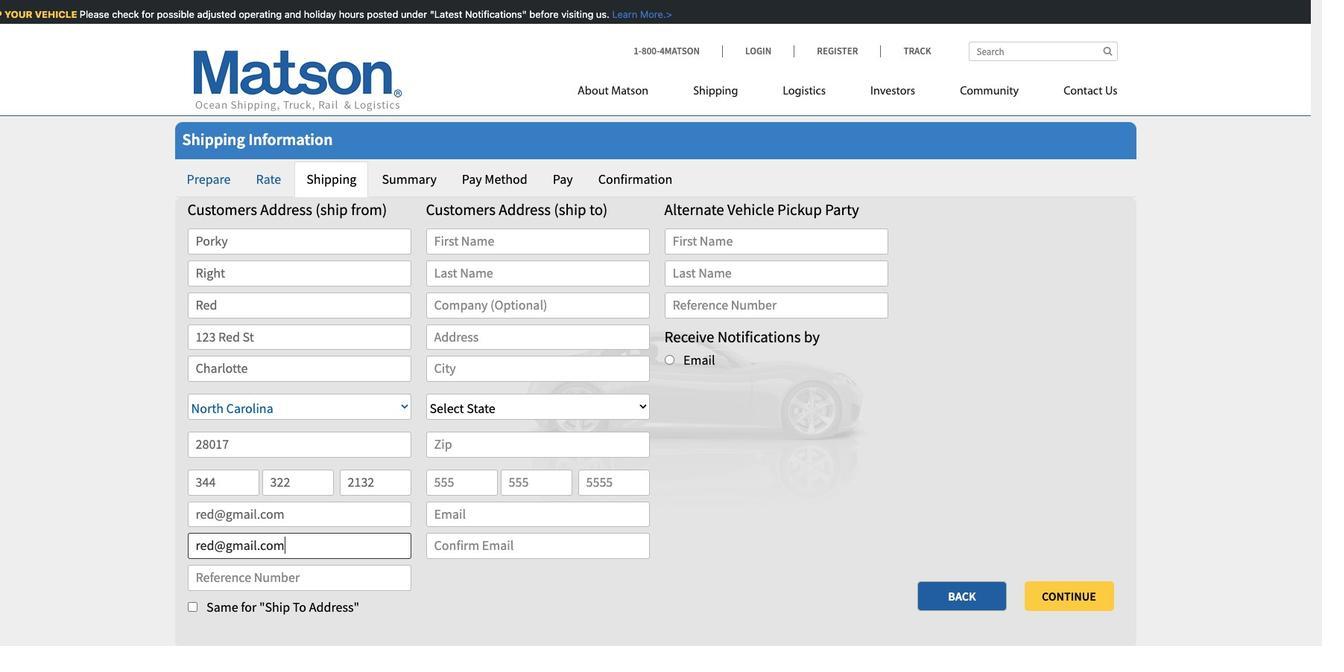 Task type: vqa. For each thing, say whether or not it's contained in the screenshot.
Login
yes



Task type: describe. For each thing, give the bounding box(es) containing it.
about matson link
[[578, 78, 671, 109]]

email
[[683, 352, 715, 369]]

alternate vehicle pickup party
[[664, 200, 859, 220]]

under
[[399, 8, 425, 20]]

Address text field
[[187, 325, 411, 351]]

back button
[[917, 582, 1007, 612]]

1 555 text field from the left
[[187, 470, 259, 496]]

contact us link
[[1041, 78, 1117, 109]]

community
[[960, 86, 1019, 98]]

first name text field for to)
[[426, 229, 649, 255]]

"latest
[[428, 8, 461, 20]]

Reference Number text field
[[187, 566, 411, 592]]

Last Name text field
[[426, 261, 649, 287]]

shipping inside top menu navigation
[[693, 86, 738, 98]]

shipping information
[[182, 129, 333, 150]]

address"
[[309, 599, 359, 616]]

hours
[[337, 8, 363, 20]]

pay for pay
[[553, 171, 573, 188]]

rate
[[256, 171, 281, 188]]

1-
[[634, 45, 642, 57]]

same for "ship to address"
[[207, 599, 359, 616]]

blue matson logo with ocean, shipping, truck, rail and logistics written beneath it. image
[[193, 51, 402, 112]]

4matson
[[660, 45, 700, 57]]

5555 text field
[[578, 470, 649, 496]]

contact
[[1064, 86, 1103, 98]]

1-800-4matson
[[634, 45, 700, 57]]

(ship for to)
[[554, 200, 586, 220]]

top menu navigation
[[578, 78, 1117, 109]]

information
[[248, 129, 333, 150]]

Email text field
[[426, 502, 649, 528]]

prepare link
[[175, 162, 243, 197]]

search image
[[1103, 46, 1112, 56]]

us.
[[594, 8, 608, 20]]

logistics link
[[760, 78, 848, 109]]

matson
[[611, 86, 648, 98]]

us
[[1105, 86, 1117, 98]]

address for to)
[[499, 200, 551, 220]]

login link
[[722, 45, 794, 57]]

first name text field for from)
[[187, 229, 411, 255]]

track link
[[880, 45, 931, 57]]

customers for customers address (ship to)
[[426, 200, 496, 220]]

city text field for to)
[[426, 357, 649, 383]]

investors link
[[848, 78, 938, 109]]

1-800-4matson link
[[634, 45, 722, 57]]

Email radio
[[664, 356, 674, 365]]

pay         method link
[[450, 162, 539, 197]]

address for from)
[[260, 200, 312, 220]]

by
[[804, 327, 820, 347]]

vehicle
[[727, 200, 774, 220]]

0 vertical spatial for
[[140, 8, 153, 20]]

operating
[[237, 8, 280, 20]]

and
[[283, 8, 300, 20]]

login
[[745, 45, 772, 57]]

1 horizontal spatial for
[[241, 599, 257, 616]]

please
[[78, 8, 108, 20]]

prepare
[[187, 171, 231, 188]]

Reference Number text field
[[664, 293, 888, 319]]

1 horizontal spatial shipping link
[[671, 78, 760, 109]]



Task type: locate. For each thing, give the bounding box(es) containing it.
to)
[[589, 200, 608, 220]]

2 horizontal spatial shipping
[[693, 86, 738, 98]]

0 horizontal spatial 555 text field
[[187, 470, 259, 496]]

company (optional) text field for to)
[[426, 293, 649, 319]]

customers for customers address (ship from)
[[187, 200, 257, 220]]

customers down pay         method link
[[426, 200, 496, 220]]

First Name text field
[[187, 229, 411, 255], [426, 229, 649, 255], [664, 229, 888, 255]]

customers
[[187, 200, 257, 220], [426, 200, 496, 220]]

3 first name text field from the left
[[664, 229, 888, 255]]

2 address from the left
[[499, 200, 551, 220]]

summary
[[382, 171, 437, 188]]

shipping link down 4matson
[[671, 78, 760, 109]]

Address text field
[[426, 325, 649, 351]]

2 horizontal spatial first name text field
[[664, 229, 888, 255]]

pay for pay         method
[[462, 171, 482, 188]]

about matson
[[578, 86, 648, 98]]

1 horizontal spatial last name text field
[[664, 261, 888, 287]]

(ship left to)
[[554, 200, 586, 220]]

shipping
[[693, 86, 738, 98], [182, 129, 245, 150], [306, 171, 357, 188]]

adjusted
[[195, 8, 234, 20]]

register
[[817, 45, 858, 57]]

1 horizontal spatial customers
[[426, 200, 496, 220]]

track
[[904, 45, 931, 57]]

0 vertical spatial shipping link
[[671, 78, 760, 109]]

1 company (optional) text field from the left
[[187, 293, 411, 319]]

0 horizontal spatial first name text field
[[187, 229, 411, 255]]

1 horizontal spatial 555 text field
[[500, 470, 572, 496]]

1 last name text field from the left
[[187, 261, 411, 287]]

0 horizontal spatial last name text field
[[187, 261, 411, 287]]

company (optional) text field up address text box
[[426, 293, 649, 319]]

pay up the customers address (ship to)
[[553, 171, 573, 188]]

confirmation link
[[586, 162, 684, 197]]

1 vertical spatial shipping
[[182, 129, 245, 150]]

0 horizontal spatial 555 text field
[[262, 470, 333, 496]]

logistics
[[783, 86, 826, 98]]

more.>
[[638, 8, 670, 20]]

visiting
[[560, 8, 592, 20]]

1 555 text field from the left
[[262, 470, 333, 496]]

0 horizontal spatial address
[[260, 200, 312, 220]]

learn more.>
[[608, 8, 670, 20]]

receive notifications by
[[664, 327, 820, 347]]

possible
[[155, 8, 193, 20]]

city text field for from)
[[187, 357, 411, 383]]

Search search field
[[968, 42, 1117, 61]]

0 vertical spatial shipping
[[693, 86, 738, 98]]

to
[[293, 599, 306, 616]]

address down rate link
[[260, 200, 312, 220]]

before
[[528, 8, 557, 20]]

pay
[[462, 171, 482, 188], [553, 171, 573, 188]]

first name text field up last name text box on the left
[[426, 229, 649, 255]]

(ship for from)
[[315, 200, 348, 220]]

address down method
[[499, 200, 551, 220]]

1 horizontal spatial first name text field
[[426, 229, 649, 255]]

pay inside pay         method link
[[462, 171, 482, 188]]

0 horizontal spatial (ship
[[315, 200, 348, 220]]

zip text field for from)
[[187, 432, 411, 458]]

1 (ship from the left
[[315, 200, 348, 220]]

receive
[[664, 327, 714, 347]]

None checkbox
[[187, 603, 197, 613]]

confirmation
[[598, 171, 673, 188]]

contact us
[[1064, 86, 1117, 98]]

back
[[948, 589, 976, 604]]

community link
[[938, 78, 1041, 109]]

0 horizontal spatial company (optional) text field
[[187, 293, 411, 319]]

from)
[[351, 200, 387, 220]]

for left "ship
[[241, 599, 257, 616]]

pay inside pay 'link'
[[553, 171, 573, 188]]

notifications"
[[463, 8, 525, 20]]

5555 text field
[[339, 470, 411, 496]]

alternate
[[664, 200, 724, 220]]

1 vertical spatial shipping link
[[295, 162, 368, 197]]

first name text field down customers address (ship from)
[[187, 229, 411, 255]]

for
[[140, 8, 153, 20], [241, 599, 257, 616]]

"ship
[[259, 599, 290, 616]]

800-
[[642, 45, 660, 57]]

same
[[207, 599, 238, 616]]

555 text field
[[262, 470, 333, 496], [426, 470, 497, 496]]

for right the check
[[140, 8, 153, 20]]

party
[[825, 200, 859, 220]]

1 customers from the left
[[187, 200, 257, 220]]

address
[[260, 200, 312, 220], [499, 200, 551, 220]]

last name text field up reference number text field
[[664, 261, 888, 287]]

1 horizontal spatial zip text field
[[426, 432, 649, 458]]

pay link
[[541, 162, 585, 197]]

zip text field for to)
[[426, 432, 649, 458]]

2 customers from the left
[[426, 200, 496, 220]]

summary link
[[370, 162, 449, 197]]

2 last name text field from the left
[[664, 261, 888, 287]]

1 address from the left
[[260, 200, 312, 220]]

2 (ship from the left
[[554, 200, 586, 220]]

0 horizontal spatial city text field
[[187, 357, 411, 383]]

register link
[[794, 45, 880, 57]]

1 horizontal spatial address
[[499, 200, 551, 220]]

0 horizontal spatial pay
[[462, 171, 482, 188]]

City text field
[[187, 357, 411, 383], [426, 357, 649, 383]]

last name text field up address text field
[[187, 261, 411, 287]]

2 first name text field from the left
[[426, 229, 649, 255]]

rate link
[[244, 162, 293, 197]]

company (optional) text field for from)
[[187, 293, 411, 319]]

Confirm Email text field
[[187, 534, 411, 560]]

city text field down address text box
[[426, 357, 649, 383]]

1 zip text field from the left
[[187, 432, 411, 458]]

customers address (ship to)
[[426, 200, 608, 220]]

holiday
[[302, 8, 334, 20]]

None search field
[[968, 42, 1117, 61]]

investors
[[870, 86, 915, 98]]

1 first name text field from the left
[[187, 229, 411, 255]]

1 vertical spatial for
[[241, 599, 257, 616]]

1 pay from the left
[[462, 171, 482, 188]]

about
[[578, 86, 609, 98]]

learn
[[610, 8, 636, 20]]

0 horizontal spatial for
[[140, 8, 153, 20]]

customers address (ship from)
[[187, 200, 387, 220]]

1 horizontal spatial city text field
[[426, 357, 649, 383]]

555 text field
[[187, 470, 259, 496], [500, 470, 572, 496]]

method
[[485, 171, 527, 188]]

shipping down 4matson
[[693, 86, 738, 98]]

0 horizontal spatial shipping
[[182, 129, 245, 150]]

1 horizontal spatial shipping
[[306, 171, 357, 188]]

Confirm Email text field
[[426, 534, 649, 560]]

city text field down address text field
[[187, 357, 411, 383]]

pay         method
[[462, 171, 527, 188]]

1 horizontal spatial company (optional) text field
[[426, 293, 649, 319]]

(ship
[[315, 200, 348, 220], [554, 200, 586, 220]]

1 horizontal spatial pay
[[553, 171, 573, 188]]

first name text field down alternate vehicle pickup party
[[664, 229, 888, 255]]

please check for possible adjusted operating and holiday hours posted under "latest notifications" before visiting us.
[[78, 8, 608, 20]]

customers down prepare link
[[187, 200, 257, 220]]

zip text field up email text field
[[426, 432, 649, 458]]

Email text field
[[187, 502, 411, 528]]

learn more.> link
[[608, 8, 670, 20]]

2 city text field from the left
[[426, 357, 649, 383]]

2 vertical spatial shipping
[[306, 171, 357, 188]]

None submit
[[1024, 582, 1114, 612]]

0 horizontal spatial customers
[[187, 200, 257, 220]]

0 horizontal spatial zip text field
[[187, 432, 411, 458]]

(ship left the from)
[[315, 200, 348, 220]]

posted
[[365, 8, 396, 20]]

Last Name text field
[[187, 261, 411, 287], [664, 261, 888, 287]]

notifications
[[717, 327, 801, 347]]

1 horizontal spatial 555 text field
[[426, 470, 497, 496]]

shipping up the from)
[[306, 171, 357, 188]]

company (optional) text field up address text field
[[187, 293, 411, 319]]

shipping link
[[671, 78, 760, 109], [295, 162, 368, 197]]

Zip text field
[[187, 432, 411, 458], [426, 432, 649, 458]]

zip text field up email text box
[[187, 432, 411, 458]]

shipping up prepare
[[182, 129, 245, 150]]

2 company (optional) text field from the left
[[426, 293, 649, 319]]

Company (Optional) text field
[[187, 293, 411, 319], [426, 293, 649, 319]]

check
[[110, 8, 137, 20]]

1 city text field from the left
[[187, 357, 411, 383]]

2 pay from the left
[[553, 171, 573, 188]]

1 horizontal spatial (ship
[[554, 200, 586, 220]]

pay left method
[[462, 171, 482, 188]]

2 555 text field from the left
[[500, 470, 572, 496]]

0 horizontal spatial shipping link
[[295, 162, 368, 197]]

shipping link up the from)
[[295, 162, 368, 197]]

pickup
[[777, 200, 822, 220]]

2 zip text field from the left
[[426, 432, 649, 458]]

2 555 text field from the left
[[426, 470, 497, 496]]



